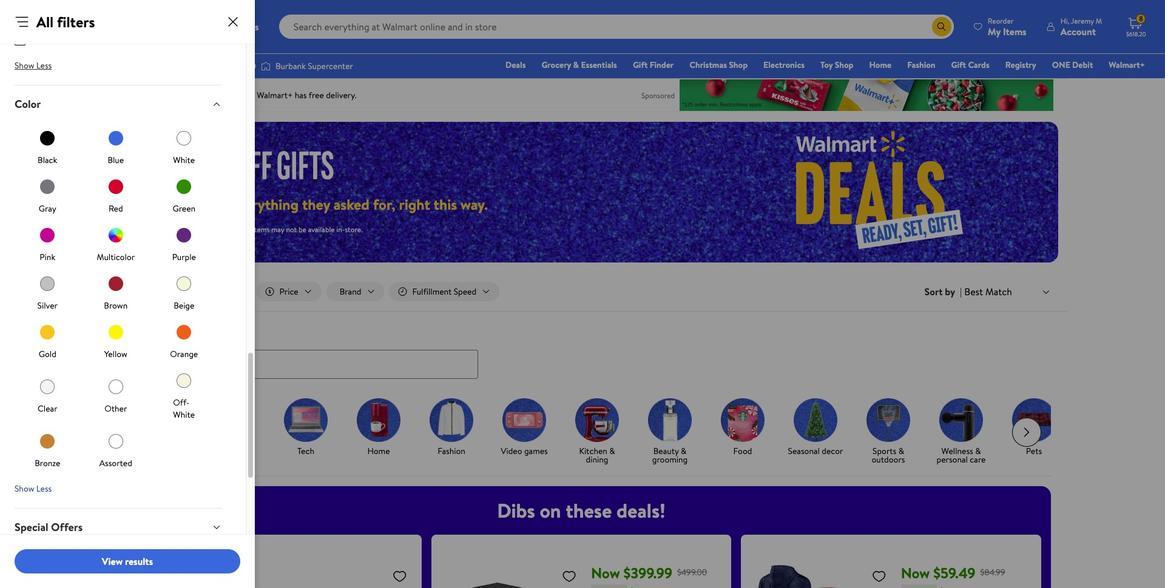 Task type: describe. For each thing, give the bounding box(es) containing it.
gray
[[39, 203, 56, 215]]

not
[[286, 225, 297, 235]]

registry link
[[1000, 58, 1042, 72]]

kitchen & dining
[[580, 445, 615, 466]]

color button
[[5, 86, 231, 123]]

$399.99
[[624, 563, 673, 584]]

gold
[[39, 349, 56, 361]]

shop holiday decor. image
[[794, 399, 838, 442]]

yellow
[[104, 349, 127, 361]]

off- white button
[[173, 370, 195, 421]]

one debit
[[1053, 59, 1094, 71]]

food
[[734, 445, 753, 458]]

assorted button
[[99, 431, 132, 470]]

gray button
[[37, 176, 58, 215]]

home image
[[357, 399, 401, 442]]

shop fashion. image
[[430, 399, 474, 442]]

shop wellness and self-care. image
[[940, 399, 984, 442]]

add to favorites list, xbox series x video game console, black image
[[562, 569, 577, 584]]

blue button
[[105, 128, 127, 166]]

off- white
[[173, 397, 195, 421]]

wellness
[[942, 445, 974, 458]]

essentials
[[581, 59, 617, 71]]

purple button
[[172, 225, 196, 264]]

gift finder link
[[628, 58, 680, 72]]

brown
[[104, 300, 128, 312]]

walmart+
[[1110, 59, 1146, 71]]

green button
[[173, 176, 196, 215]]

red button
[[105, 176, 127, 215]]

sort and filter section element
[[97, 273, 1069, 312]]

now for now $59.49
[[901, 563, 930, 584]]

1 horizontal spatial walmart black friday deals for days image
[[712, 122, 1059, 263]]

shop beauty and grooming. image
[[648, 399, 692, 442]]

shop video games. image
[[503, 399, 546, 442]]

color group
[[15, 123, 222, 475]]

$618.20
[[1127, 30, 1147, 38]]

0 horizontal spatial fashion link
[[420, 399, 483, 458]]

other button
[[105, 376, 127, 415]]

major
[[121, 194, 158, 215]]

0 vertical spatial home
[[870, 59, 892, 71]]

beauty & grooming
[[653, 445, 688, 466]]

in-
[[337, 225, 345, 235]]

christmas shop link
[[684, 58, 754, 72]]

less for 2nd show less button
[[36, 483, 52, 495]]

video games
[[501, 445, 548, 458]]

video games link
[[493, 399, 556, 458]]

clear
[[38, 403, 57, 415]]

checks.
[[206, 225, 229, 235]]

select
[[231, 225, 251, 235]]

they
[[302, 194, 330, 215]]

$84.99
[[981, 567, 1006, 579]]

seasonal
[[788, 445, 820, 458]]

assorted
[[99, 458, 132, 470]]

purple
[[172, 251, 196, 264]]

registry
[[1006, 59, 1037, 71]]

grocery
[[542, 59, 571, 71]]

dibs on these deals!
[[497, 498, 666, 524]]

color
[[15, 97, 41, 112]]

savings
[[162, 194, 208, 215]]

outdoors
[[872, 454, 906, 466]]

& for essentials
[[574, 59, 579, 71]]

deals link
[[500, 58, 532, 72]]

green
[[173, 203, 196, 215]]

8
[[1140, 13, 1144, 24]]

off-
[[173, 397, 189, 409]]

0 vertical spatial fashion
[[908, 59, 936, 71]]

right
[[399, 194, 430, 215]]

sort
[[925, 285, 943, 299]]

no
[[182, 225, 191, 235]]

sports
[[873, 445, 897, 458]]

personal
[[937, 454, 968, 466]]

seasonal decor
[[788, 445, 844, 458]]

food link
[[712, 399, 775, 458]]

view results button
[[15, 550, 240, 574]]

beige
[[174, 300, 195, 312]]

rain
[[193, 225, 205, 235]]

while supplies last. no rain checks. select items may not be available in-store.
[[121, 225, 363, 235]]

debit
[[1073, 59, 1094, 71]]

Walmart Site-Wide search field
[[279, 15, 954, 39]]

all filters dialog
[[0, 0, 255, 589]]

sponsored
[[642, 90, 675, 100]]

show less for 2nd show less button from the bottom
[[15, 59, 52, 72]]

1 horizontal spatial home link
[[864, 58, 898, 72]]

shop pets. image
[[1013, 399, 1057, 442]]

view
[[102, 555, 123, 569]]

finder
[[650, 59, 674, 71]]

video
[[501, 445, 523, 458]]

toy
[[821, 59, 833, 71]]

way.
[[461, 194, 488, 215]]

gift cards link
[[946, 58, 996, 72]]

Deals search field
[[97, 326, 1069, 379]]

pets
[[1027, 445, 1043, 458]]

0 horizontal spatial on
[[211, 194, 227, 215]]



Task type: locate. For each thing, give the bounding box(es) containing it.
shop right christmas
[[729, 59, 748, 71]]

2 show less from the top
[[15, 483, 52, 495]]

2 show from the top
[[15, 483, 34, 495]]

& right grocery
[[574, 59, 579, 71]]

wellness & personal care link
[[930, 399, 993, 467]]

gift left cards
[[952, 59, 967, 71]]

show less down girls
[[15, 59, 52, 72]]

show less button
[[5, 56, 62, 75], [5, 480, 62, 499]]

show less down bronze
[[15, 483, 52, 495]]

2 shop from the left
[[835, 59, 854, 71]]

0 vertical spatial on
[[211, 194, 227, 215]]

toy shop link
[[815, 58, 859, 72]]

show for 2nd show less button from the bottom
[[15, 59, 34, 72]]

0 vertical spatial home link
[[864, 58, 898, 72]]

christmas
[[690, 59, 727, 71]]

multicolor button
[[97, 225, 135, 264]]

on right dibs
[[540, 498, 561, 524]]

electronics
[[764, 59, 805, 71]]

0 horizontal spatial walmart black friday deals for days image
[[121, 149, 345, 180]]

0 vertical spatial show less
[[15, 59, 52, 72]]

0 horizontal spatial deals
[[112, 326, 138, 341]]

1 show from the top
[[15, 59, 34, 72]]

fashion left gift cards link
[[908, 59, 936, 71]]

silver
[[37, 300, 58, 312]]

$499.00
[[678, 567, 708, 579]]

brown button
[[104, 273, 128, 312]]

& for grooming
[[681, 445, 687, 458]]

view results
[[102, 555, 153, 569]]

1 gift from the left
[[633, 59, 648, 71]]

1 horizontal spatial shop
[[835, 59, 854, 71]]

0 vertical spatial white
[[173, 154, 195, 166]]

orange button
[[170, 322, 198, 361]]

1 horizontal spatial fashion link
[[902, 58, 941, 72]]

add to favorites list, men's fanatics branded heather navy new england patriots hook and ladder pullover hoodie image
[[872, 569, 887, 584]]

less
[[36, 59, 52, 72], [36, 483, 52, 495]]

shop right toy
[[835, 59, 854, 71]]

special
[[15, 520, 48, 536]]

be
[[299, 225, 306, 235]]

shop tech. image
[[284, 399, 328, 442]]

show less button down girls
[[5, 56, 62, 75]]

0 vertical spatial show less button
[[5, 56, 62, 75]]

shop sports and outdoors. image
[[867, 399, 911, 442]]

white up green button
[[173, 154, 195, 166]]

& right wellness
[[976, 445, 981, 458]]

deals left grocery
[[506, 59, 526, 71]]

bronze
[[35, 458, 60, 470]]

gift for gift cards
[[952, 59, 967, 71]]

1 vertical spatial white
[[173, 409, 195, 421]]

offers
[[51, 520, 83, 536]]

on up checks. in the left of the page
[[211, 194, 227, 215]]

1 show less button from the top
[[5, 56, 62, 75]]

2 show less button from the top
[[5, 480, 62, 499]]

kitchen
[[580, 445, 608, 458]]

decor
[[822, 445, 844, 458]]

0 horizontal spatial home
[[368, 445, 390, 458]]

shop food image
[[721, 399, 765, 442]]

last.
[[168, 225, 180, 235]]

all
[[36, 12, 54, 32]]

other
[[105, 403, 127, 415]]

available
[[308, 225, 335, 235]]

home down home image on the bottom left
[[368, 445, 390, 458]]

0 horizontal spatial fashion
[[438, 445, 466, 458]]

sports & outdoors
[[872, 445, 906, 466]]

close panel image
[[226, 15, 240, 29]]

1 shop from the left
[[729, 59, 748, 71]]

next slide for chipmodulewithimages list image
[[1013, 418, 1042, 447]]

1 vertical spatial home
[[368, 445, 390, 458]]

beige button
[[173, 273, 195, 312]]

none checkbox inside the all filters dialog
[[15, 35, 26, 46]]

everything
[[231, 194, 299, 215]]

toy shop
[[821, 59, 854, 71]]

1 less from the top
[[36, 59, 52, 72]]

white left shop toys. image
[[173, 409, 195, 421]]

results
[[125, 555, 153, 569]]

2 less from the top
[[36, 483, 52, 495]]

2 white from the top
[[173, 409, 195, 421]]

girls
[[33, 34, 50, 46]]

gift left finder
[[633, 59, 648, 71]]

& inside sports & outdoors
[[899, 445, 905, 458]]

now for now $399.99
[[591, 563, 620, 584]]

group
[[131, 545, 412, 589]]

1 horizontal spatial gift
[[952, 59, 967, 71]]

& inside beauty & grooming
[[681, 445, 687, 458]]

care
[[970, 454, 986, 466]]

fashion down the shop fashion. "image"
[[438, 445, 466, 458]]

show down girls
[[15, 59, 34, 72]]

1 vertical spatial show less
[[15, 483, 52, 495]]

gift finder
[[633, 59, 674, 71]]

1 white from the top
[[173, 154, 195, 166]]

walmart image
[[19, 17, 98, 36]]

& for dining
[[610, 445, 615, 458]]

1 vertical spatial fashion
[[438, 445, 466, 458]]

now right add to favorites list, men's fanatics branded heather navy new england patriots hook and ladder pullover hoodie icon
[[901, 563, 930, 584]]

1 vertical spatial home link
[[347, 399, 410, 458]]

1 vertical spatial show
[[15, 483, 34, 495]]

& right the sports
[[899, 445, 905, 458]]

white inside button
[[173, 409, 195, 421]]

gift
[[633, 59, 648, 71], [952, 59, 967, 71]]

gift inside 'link'
[[633, 59, 648, 71]]

now
[[591, 563, 620, 584], [901, 563, 930, 584]]

1 vertical spatial on
[[540, 498, 561, 524]]

8 $618.20
[[1127, 13, 1147, 38]]

multicolor
[[97, 251, 135, 264]]

1 vertical spatial less
[[36, 483, 52, 495]]

sort by |
[[925, 285, 963, 299]]

major savings on everything they asked for, right this way.
[[121, 194, 488, 215]]

now $59.49 $84.99
[[901, 563, 1006, 584]]

1 now from the left
[[591, 563, 620, 584]]

dining
[[586, 454, 609, 466]]

0 horizontal spatial gift
[[633, 59, 648, 71]]

items
[[253, 225, 270, 235]]

1 vertical spatial fashion link
[[420, 399, 483, 458]]

walmart black friday deals for days image
[[712, 122, 1059, 263], [121, 149, 345, 180]]

1 horizontal spatial home
[[870, 59, 892, 71]]

0 horizontal spatial home link
[[347, 399, 410, 458]]

now right 'add to favorites list, xbox series x video game console, black' icon
[[591, 563, 620, 584]]

shop
[[729, 59, 748, 71], [835, 59, 854, 71]]

Search search field
[[279, 15, 954, 39]]

& right beauty
[[681, 445, 687, 458]]

shop kitchen and dining. image
[[576, 399, 619, 442]]

0 vertical spatial deals
[[506, 59, 526, 71]]

for,
[[373, 194, 396, 215]]

shop inside christmas shop link
[[729, 59, 748, 71]]

home right toy shop at top right
[[870, 59, 892, 71]]

0 horizontal spatial now
[[591, 563, 620, 584]]

less down girls
[[36, 59, 52, 72]]

flash deals image
[[138, 399, 182, 442]]

0 vertical spatial fashion link
[[902, 58, 941, 72]]

sports & outdoors link
[[857, 399, 920, 467]]

this
[[434, 194, 457, 215]]

show less for 2nd show less button
[[15, 483, 52, 495]]

gift cards
[[952, 59, 990, 71]]

2 now from the left
[[901, 563, 930, 584]]

less for 2nd show less button from the bottom
[[36, 59, 52, 72]]

& for outdoors
[[899, 445, 905, 458]]

deals inside search field
[[112, 326, 138, 341]]

gift for gift finder
[[633, 59, 648, 71]]

0 horizontal spatial shop
[[729, 59, 748, 71]]

& inside kitchen & dining
[[610, 445, 615, 458]]

1 horizontal spatial on
[[540, 498, 561, 524]]

show for 2nd show less button
[[15, 483, 34, 495]]

less down bronze
[[36, 483, 52, 495]]

1 horizontal spatial deals
[[506, 59, 526, 71]]

1 show less from the top
[[15, 59, 52, 72]]

shop for toy shop
[[835, 59, 854, 71]]

shop for christmas shop
[[729, 59, 748, 71]]

& for personal
[[976, 445, 981, 458]]

supplies
[[141, 225, 166, 235]]

show less
[[15, 59, 52, 72], [15, 483, 52, 495]]

None checkbox
[[15, 35, 26, 46]]

dibs
[[497, 498, 535, 524]]

add to favorites list, skinceuticals clarifying clay deep pore cleansing masque for normal, oily, combination skin 60 ml / 2.4 fl. oz. image
[[393, 569, 407, 584]]

white inside button
[[173, 154, 195, 166]]

1 vertical spatial deals
[[112, 326, 138, 341]]

home link
[[864, 58, 898, 72], [347, 399, 410, 458]]

while
[[121, 225, 139, 235]]

1 vertical spatial show less button
[[5, 480, 62, 499]]

filters
[[57, 12, 95, 32]]

& right dining
[[610, 445, 615, 458]]

red
[[109, 203, 123, 215]]

1
[[219, 34, 222, 46]]

deals
[[506, 59, 526, 71], [112, 326, 138, 341]]

all filters
[[36, 12, 95, 32]]

bronze button
[[35, 431, 60, 470]]

asked
[[334, 194, 370, 215]]

special offers button
[[5, 509, 231, 546]]

& inside the wellness & personal care
[[976, 445, 981, 458]]

&
[[574, 59, 579, 71], [610, 445, 615, 458], [681, 445, 687, 458], [899, 445, 905, 458], [976, 445, 981, 458]]

white
[[173, 154, 195, 166], [173, 409, 195, 421]]

1 horizontal spatial fashion
[[908, 59, 936, 71]]

shop toys. image
[[211, 399, 255, 442]]

by
[[946, 285, 956, 299]]

wellness & personal care
[[937, 445, 986, 466]]

0 vertical spatial show
[[15, 59, 34, 72]]

deals up yellow
[[112, 326, 138, 341]]

show less button down bronze
[[5, 480, 62, 499]]

|
[[961, 285, 963, 299]]

beauty & grooming link
[[639, 399, 702, 467]]

Search in deals search field
[[112, 350, 478, 379]]

clear button
[[37, 376, 58, 415]]

0 vertical spatial less
[[36, 59, 52, 72]]

now $399.99 $499.00
[[591, 563, 708, 584]]

orange
[[170, 349, 198, 361]]

2 gift from the left
[[952, 59, 967, 71]]

show up special
[[15, 483, 34, 495]]

shop inside toy shop link
[[835, 59, 854, 71]]

1 horizontal spatial now
[[901, 563, 930, 584]]



Task type: vqa. For each thing, say whether or not it's contained in the screenshot.
second Show Less
yes



